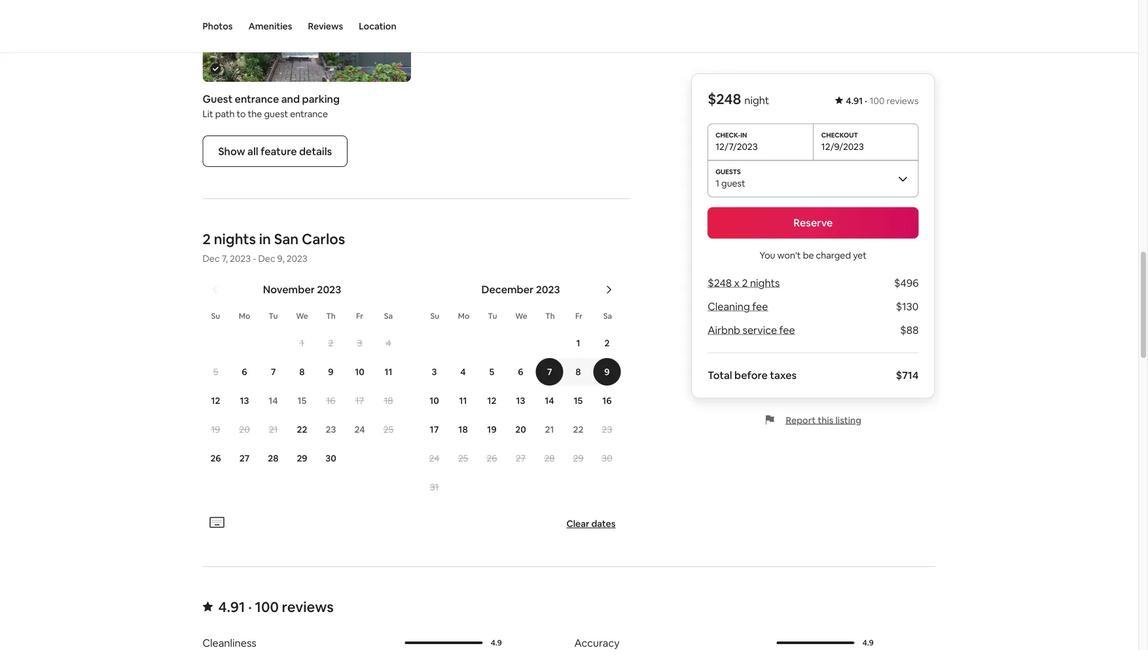 Task type: describe. For each thing, give the bounding box(es) containing it.
$714
[[896, 369, 919, 382]]

12 for 2nd 12 button from left
[[487, 395, 497, 407]]

0 horizontal spatial 10 button
[[345, 359, 374, 386]]

nights inside 2 nights in san carlos dec 7, 2023 - dec 9, 2023
[[214, 230, 256, 249]]

photos button
[[203, 0, 233, 52]]

all
[[248, 145, 258, 158]]

night
[[745, 94, 770, 107]]

17 for 17 button to the bottom
[[430, 424, 439, 436]]

2 2 button from the left
[[593, 330, 622, 357]]

16 for first 16 button from left
[[326, 395, 336, 407]]

7,
[[222, 253, 228, 265]]

2 mo from the left
[[458, 312, 470, 322]]

clear
[[567, 518, 590, 530]]

1 vertical spatial 17 button
[[420, 416, 449, 444]]

1 vertical spatial reviews
[[282, 598, 334, 617]]

2 27 from the left
[[516, 453, 526, 465]]

1 5 from the left
[[213, 367, 218, 378]]

0 horizontal spatial 100
[[255, 598, 279, 617]]

0 vertical spatial 100
[[870, 95, 885, 107]]

you won't be charged yet
[[760, 249, 867, 261]]

1 vertical spatial 18
[[459, 424, 468, 436]]

2 th from the left
[[546, 312, 555, 322]]

0 vertical spatial entrance
[[235, 92, 279, 106]]

7 for first 7 button from the right
[[547, 367, 552, 378]]

2 8 button from the left
[[564, 359, 593, 386]]

2 9 from the left
[[605, 367, 610, 378]]

listing
[[836, 414, 862, 426]]

cleaning
[[708, 300, 750, 313]]

san
[[274, 230, 299, 249]]

taxes
[[770, 369, 797, 382]]

amenities
[[248, 20, 292, 32]]

you
[[760, 249, 776, 261]]

amenities button
[[248, 0, 292, 52]]

$248 x 2 nights
[[708, 276, 780, 290]]

reserve button
[[708, 207, 919, 239]]

1 dec from the left
[[203, 253, 220, 265]]

1 7 button from the left
[[259, 359, 288, 386]]

1 for 2nd 1 button from right
[[300, 338, 304, 349]]

1 vertical spatial ·
[[248, 598, 252, 617]]

1 mo from the left
[[239, 312, 250, 322]]

21 for second 21 button from left
[[545, 424, 554, 436]]

guest inside 'guest entrance and parking lit path to the guest entrance'
[[264, 109, 288, 120]]

1 guest
[[716, 177, 746, 189]]

cleaning fee button
[[708, 300, 768, 313]]

reserve
[[794, 216, 833, 230]]

0 vertical spatial 11
[[385, 367, 393, 378]]

$130
[[896, 300, 919, 313]]

28 for first 28 button from right
[[544, 453, 555, 465]]

parking
[[302, 92, 340, 106]]

1 6 button from the left
[[230, 359, 259, 386]]

1 horizontal spatial 18 button
[[449, 416, 478, 444]]

0 horizontal spatial 24
[[355, 424, 365, 436]]

$88
[[900, 323, 919, 337]]

cleanliness
[[203, 637, 256, 650]]

service
[[743, 323, 777, 337]]

1 vertical spatial fee
[[780, 323, 795, 337]]

1 26 button from the left
[[201, 445, 230, 473]]

0 horizontal spatial fee
[[753, 300, 768, 313]]

2 30 button from the left
[[593, 445, 622, 473]]

1 vertical spatial 10
[[430, 395, 439, 407]]

12/9/2023
[[822, 140, 864, 152]]

2 tu from the left
[[488, 312, 497, 322]]

1 horizontal spatial 24 button
[[420, 445, 449, 473]]

1 14 from the left
[[269, 395, 278, 407]]

to
[[237, 109, 246, 120]]

and
[[281, 92, 300, 106]]

-
[[253, 253, 256, 265]]

0 vertical spatial 18
[[384, 395, 393, 407]]

charged
[[816, 249, 851, 261]]

details
[[299, 145, 332, 158]]

15 for 2nd 15 button from the right
[[298, 395, 307, 407]]

0 vertical spatial ·
[[865, 95, 867, 107]]

accuracy
[[575, 637, 620, 650]]

7 for second 7 button from the right
[[271, 367, 276, 378]]

2 15 button from the left
[[564, 387, 593, 415]]

0 horizontal spatial 25 button
[[374, 416, 403, 444]]

1 horizontal spatial reviews
[[887, 95, 919, 107]]

guest
[[203, 92, 233, 106]]

2 sa from the left
[[604, 312, 612, 322]]

8 for first the 8 button from right
[[576, 367, 581, 378]]

be
[[803, 249, 814, 261]]

0 horizontal spatial 18 button
[[374, 387, 403, 415]]

1 22 button from the left
[[288, 416, 317, 444]]

show all feature details button
[[203, 136, 348, 167]]

1 we from the left
[[296, 312, 308, 322]]

location
[[359, 20, 397, 32]]

2 27 button from the left
[[506, 445, 535, 473]]

1 vertical spatial 24
[[429, 453, 440, 465]]

30 for second 30 button from the left
[[602, 453, 613, 465]]

show
[[218, 145, 245, 158]]

november 2023
[[263, 283, 341, 296]]

2 dec from the left
[[258, 253, 275, 265]]

1 vertical spatial 25 button
[[449, 445, 478, 473]]

2 19 button from the left
[[478, 416, 506, 444]]

december
[[482, 283, 534, 296]]

1 6 from the left
[[242, 367, 247, 378]]

2 14 from the left
[[545, 395, 554, 407]]

x
[[734, 276, 740, 290]]

16 for first 16 button from right
[[603, 395, 612, 407]]

total before taxes
[[708, 369, 797, 382]]

9,
[[277, 253, 285, 265]]

before
[[735, 369, 768, 382]]

0 vertical spatial 24 button
[[345, 416, 374, 444]]

1 13 button from the left
[[230, 387, 259, 415]]

2023 right november
[[317, 283, 341, 296]]

won't
[[778, 249, 801, 261]]

2 1 button from the left
[[564, 330, 593, 357]]

1 vertical spatial 11
[[459, 395, 467, 407]]

december 2023
[[482, 283, 560, 296]]

0 horizontal spatial 4.91
[[218, 598, 245, 617]]

location button
[[359, 0, 397, 52]]

1 12 button from the left
[[201, 387, 230, 415]]

1 vertical spatial nights
[[750, 276, 780, 290]]

$248 for $248 night
[[708, 90, 742, 108]]

2 we from the left
[[515, 312, 528, 322]]

1 26 from the left
[[210, 453, 221, 465]]

0 vertical spatial 3 button
[[345, 330, 374, 357]]

1 14 button from the left
[[259, 387, 288, 415]]

30 for 2nd 30 button from right
[[326, 453, 336, 465]]

3 for bottommost 3 button
[[432, 367, 437, 378]]

1 su from the left
[[211, 312, 220, 322]]

2 29 button from the left
[[564, 445, 593, 473]]

31
[[430, 482, 439, 494]]

cleaning fee
[[708, 300, 768, 313]]

1 15 button from the left
[[288, 387, 317, 415]]

31 button
[[420, 474, 449, 501]]

29 for second the 29 button from the right
[[297, 453, 307, 465]]

2 21 button from the left
[[535, 416, 564, 444]]

0 vertical spatial 10
[[355, 367, 365, 378]]

reviews button
[[308, 0, 343, 52]]

28 for 1st 28 button
[[268, 453, 279, 465]]

1 30 button from the left
[[317, 445, 345, 473]]

this
[[818, 414, 834, 426]]

1 2 button from the left
[[317, 330, 345, 357]]

1 23 button from the left
[[317, 416, 345, 444]]

1 inside dropdown button
[[716, 177, 720, 189]]

0 horizontal spatial 4
[[386, 338, 391, 349]]

15 for 2nd 15 button
[[574, 395, 583, 407]]

2 23 button from the left
[[593, 416, 622, 444]]

1 horizontal spatial 4 button
[[449, 359, 478, 386]]

in
[[259, 230, 271, 249]]

0 horizontal spatial 17 button
[[345, 387, 374, 415]]

november
[[263, 283, 315, 296]]

12/7/2023
[[716, 140, 758, 152]]

17 for the left 17 button
[[355, 395, 364, 407]]

feature
[[261, 145, 297, 158]]



Task type: vqa. For each thing, say whether or not it's contained in the screenshot.
2nd 13 button
yes



Task type: locate. For each thing, give the bounding box(es) containing it.
1 horizontal spatial fr
[[576, 312, 583, 322]]

2 16 button from the left
[[593, 387, 622, 415]]

4 button
[[374, 330, 403, 357], [449, 359, 478, 386]]

0 horizontal spatial 21 button
[[259, 416, 288, 444]]

1 21 from the left
[[269, 424, 278, 436]]

4.9 out of 5.0 image
[[405, 642, 484, 645], [405, 642, 483, 645], [777, 642, 856, 645], [777, 642, 855, 645]]

3 button
[[345, 330, 374, 357], [420, 359, 449, 386]]

2 21 from the left
[[545, 424, 554, 436]]

6
[[242, 367, 247, 378], [518, 367, 524, 378]]

1 horizontal spatial 10 button
[[420, 387, 449, 415]]

1 vertical spatial 11 button
[[449, 387, 478, 415]]

tu
[[269, 312, 278, 322], [488, 312, 497, 322]]

0 vertical spatial 3
[[357, 338, 362, 349]]

1 19 from the left
[[211, 424, 220, 436]]

1 horizontal spatial 1
[[577, 338, 580, 349]]

1 16 from the left
[[326, 395, 336, 407]]

2023 right december
[[536, 283, 560, 296]]

2 13 from the left
[[516, 395, 525, 407]]

1 16 button from the left
[[317, 387, 345, 415]]

$248 night
[[708, 90, 770, 108]]

1
[[716, 177, 720, 189], [300, 338, 304, 349], [577, 338, 580, 349]]

dates
[[592, 518, 616, 530]]

24 button
[[345, 416, 374, 444], [420, 445, 449, 473]]

1 for 2nd 1 button
[[577, 338, 580, 349]]

1 horizontal spatial 26
[[487, 453, 497, 465]]

1 vertical spatial $248
[[708, 276, 732, 290]]

11
[[385, 367, 393, 378], [459, 395, 467, 407]]

24
[[355, 424, 365, 436], [429, 453, 440, 465]]

1 horizontal spatial 17 button
[[420, 416, 449, 444]]

2 12 from the left
[[487, 395, 497, 407]]

2 28 from the left
[[544, 453, 555, 465]]

0 horizontal spatial 9 button
[[317, 359, 345, 386]]

0 vertical spatial 4
[[386, 338, 391, 349]]

2 5 button from the left
[[478, 359, 506, 386]]

0 horizontal spatial 14 button
[[259, 387, 288, 415]]

0 horizontal spatial 13
[[240, 395, 249, 407]]

2 inside 2 nights in san carlos dec 7, 2023 - dec 9, 2023
[[203, 230, 211, 249]]

5
[[213, 367, 218, 378], [490, 367, 495, 378]]

4.91 · 100 reviews up cleanliness
[[218, 598, 334, 617]]

carlos
[[302, 230, 345, 249]]

2 22 from the left
[[573, 424, 584, 436]]

1 guest button
[[708, 160, 919, 197]]

21
[[269, 424, 278, 436], [545, 424, 554, 436]]

entrance down parking
[[290, 109, 328, 120]]

$248 left 'x'
[[708, 276, 732, 290]]

2 $248 from the top
[[708, 276, 732, 290]]

17 button
[[345, 387, 374, 415], [420, 416, 449, 444]]

22 button
[[288, 416, 317, 444], [564, 416, 593, 444]]

15 button
[[288, 387, 317, 415], [564, 387, 593, 415]]

2 6 from the left
[[518, 367, 524, 378]]

16 button
[[317, 387, 345, 415], [593, 387, 622, 415]]

1 horizontal spatial 4.9
[[863, 638, 874, 648]]

1 sa from the left
[[384, 312, 393, 322]]

1 20 button from the left
[[230, 416, 259, 444]]

2 9 button from the left
[[593, 359, 622, 386]]

25 for the left 25 button
[[384, 424, 394, 436]]

th
[[326, 312, 336, 322], [546, 312, 555, 322]]

1 th from the left
[[326, 312, 336, 322]]

1 $248 from the top
[[708, 90, 742, 108]]

1 28 from the left
[[268, 453, 279, 465]]

1 5 button from the left
[[201, 359, 230, 386]]

report this listing
[[786, 414, 862, 426]]

1 horizontal spatial 100
[[870, 95, 885, 107]]

1 22 from the left
[[297, 424, 307, 436]]

0 horizontal spatial 28
[[268, 453, 279, 465]]

1 horizontal spatial 21 button
[[535, 416, 564, 444]]

dec left 7, at the left top of page
[[203, 253, 220, 265]]

guest down 'and'
[[264, 109, 288, 120]]

26
[[210, 453, 221, 465], [487, 453, 497, 465]]

0 horizontal spatial 14
[[269, 395, 278, 407]]

26 button
[[201, 445, 230, 473], [478, 445, 506, 473]]

2 29 from the left
[[573, 453, 584, 465]]

dec right -
[[258, 253, 275, 265]]

29
[[297, 453, 307, 465], [573, 453, 584, 465]]

18
[[384, 395, 393, 407], [459, 424, 468, 436]]

0 horizontal spatial 25
[[384, 424, 394, 436]]

1 horizontal spatial 13 button
[[506, 387, 535, 415]]

show all feature details
[[218, 145, 332, 158]]

0 horizontal spatial 4 button
[[374, 330, 403, 357]]

0 vertical spatial nights
[[214, 230, 256, 249]]

$248 x 2 nights button
[[708, 276, 780, 290]]

0 vertical spatial 4.91
[[846, 95, 863, 107]]

2 16 from the left
[[603, 395, 612, 407]]

4.9 for accuracy
[[863, 638, 874, 648]]

0 horizontal spatial 11 button
[[374, 359, 403, 386]]

1 horizontal spatial 22 button
[[564, 416, 593, 444]]

0 horizontal spatial 26 button
[[201, 445, 230, 473]]

29 for 1st the 29 button from right
[[573, 453, 584, 465]]

18 button
[[374, 387, 403, 415], [449, 416, 478, 444]]

nights up 7, at the left top of page
[[214, 230, 256, 249]]

0 horizontal spatial 18
[[384, 395, 393, 407]]

2 4.9 from the left
[[863, 638, 874, 648]]

2 14 button from the left
[[535, 387, 564, 415]]

calendar application
[[187, 269, 1070, 513]]

2 20 button from the left
[[506, 416, 535, 444]]

1 horizontal spatial 14
[[545, 395, 554, 407]]

0 vertical spatial 10 button
[[345, 359, 374, 386]]

1 horizontal spatial 10
[[430, 395, 439, 407]]

guest inside dropdown button
[[722, 177, 746, 189]]

1 horizontal spatial 11
[[459, 395, 467, 407]]

0 vertical spatial guest
[[264, 109, 288, 120]]

0 vertical spatial 17 button
[[345, 387, 374, 415]]

20 button
[[230, 416, 259, 444], [506, 416, 535, 444]]

1 horizontal spatial 25
[[458, 453, 468, 465]]

0 horizontal spatial 23
[[326, 424, 336, 436]]

fee right service
[[780, 323, 795, 337]]

1 horizontal spatial ·
[[865, 95, 867, 107]]

2
[[203, 230, 211, 249], [742, 276, 748, 290], [328, 338, 334, 349], [605, 338, 610, 349]]

2023 left -
[[230, 253, 251, 265]]

1 horizontal spatial 15 button
[[564, 387, 593, 415]]

entrance up the
[[235, 92, 279, 106]]

5 button
[[201, 359, 230, 386], [478, 359, 506, 386]]

1 1 button from the left
[[288, 330, 317, 357]]

·
[[865, 95, 867, 107], [248, 598, 252, 617]]

clear dates
[[567, 518, 616, 530]]

1 horizontal spatial 15
[[574, 395, 583, 407]]

we down the november 2023
[[296, 312, 308, 322]]

28 button
[[259, 445, 288, 473], [535, 445, 564, 473]]

tu down december
[[488, 312, 497, 322]]

airbnb service fee
[[708, 323, 795, 337]]

23 button
[[317, 416, 345, 444], [593, 416, 622, 444]]

1 tu from the left
[[269, 312, 278, 322]]

4.91 up 12/9/2023
[[846, 95, 863, 107]]

1 vertical spatial 18 button
[[449, 416, 478, 444]]

1 21 button from the left
[[259, 416, 288, 444]]

2 nights in san carlos dec 7, 2023 - dec 9, 2023
[[203, 230, 345, 265]]

1 horizontal spatial dec
[[258, 253, 275, 265]]

1 horizontal spatial fee
[[780, 323, 795, 337]]

2 26 button from the left
[[478, 445, 506, 473]]

13 for 1st the 13 button
[[240, 395, 249, 407]]

1 vertical spatial guest
[[722, 177, 746, 189]]

$248 for $248 x 2 nights
[[708, 276, 732, 290]]

lit path to the guest entrance, verified image image
[[203, 0, 411, 82], [203, 0, 411, 82]]

4.91 up cleanliness
[[218, 598, 245, 617]]

30 button
[[317, 445, 345, 473], [593, 445, 622, 473]]

1 horizontal spatial 4.91
[[846, 95, 863, 107]]

1 30 from the left
[[326, 453, 336, 465]]

reviews
[[887, 95, 919, 107], [282, 598, 334, 617]]

0 horizontal spatial 13 button
[[230, 387, 259, 415]]

1 horizontal spatial 6 button
[[506, 359, 535, 386]]

20
[[239, 424, 250, 436], [515, 424, 526, 436]]

th down the november 2023
[[326, 312, 336, 322]]

guest entrance and parking lit path to the guest entrance
[[203, 92, 340, 120]]

100
[[870, 95, 885, 107], [255, 598, 279, 617]]

12 for 2nd 12 button from right
[[211, 395, 220, 407]]

8
[[299, 367, 305, 378], [576, 367, 581, 378]]

21 for 2nd 21 button from right
[[269, 424, 278, 436]]

0 horizontal spatial 3
[[357, 338, 362, 349]]

0 horizontal spatial 6
[[242, 367, 247, 378]]

7
[[271, 367, 276, 378], [547, 367, 552, 378]]

12
[[211, 395, 220, 407], [487, 395, 497, 407]]

1 horizontal spatial 14 button
[[535, 387, 564, 415]]

1 7 from the left
[[271, 367, 276, 378]]

0 vertical spatial 25 button
[[374, 416, 403, 444]]

lit
[[203, 109, 213, 120]]

2023 right 9,
[[287, 253, 308, 265]]

1 vertical spatial 25
[[458, 453, 468, 465]]

2 28 button from the left
[[535, 445, 564, 473]]

2 su from the left
[[431, 312, 440, 322]]

1 13 from the left
[[240, 395, 249, 407]]

15
[[298, 395, 307, 407], [574, 395, 583, 407]]

total
[[708, 369, 732, 382]]

1 vertical spatial 100
[[255, 598, 279, 617]]

30
[[326, 453, 336, 465], [602, 453, 613, 465]]

10
[[355, 367, 365, 378], [430, 395, 439, 407]]

0 vertical spatial 4.91 · 100 reviews
[[846, 95, 919, 107]]

$496
[[894, 276, 919, 290]]

guest
[[264, 109, 288, 120], [722, 177, 746, 189]]

0 horizontal spatial 8 button
[[288, 359, 317, 386]]

2 13 button from the left
[[506, 387, 535, 415]]

2 23 from the left
[[602, 424, 612, 436]]

2 6 button from the left
[[506, 359, 535, 386]]

19
[[211, 424, 220, 436], [487, 424, 497, 436]]

0 horizontal spatial 20
[[239, 424, 250, 436]]

yet
[[853, 249, 867, 261]]

$248 left night
[[708, 90, 742, 108]]

photos
[[203, 20, 233, 32]]

1 horizontal spatial 2 button
[[593, 330, 622, 357]]

1 27 button from the left
[[230, 445, 259, 473]]

1 23 from the left
[[326, 424, 336, 436]]

1 27 from the left
[[239, 453, 250, 465]]

reviews
[[308, 20, 343, 32]]

2 button
[[317, 330, 345, 357], [593, 330, 622, 357]]

6 button
[[230, 359, 259, 386], [506, 359, 535, 386]]

fee up service
[[753, 300, 768, 313]]

1 horizontal spatial 19 button
[[478, 416, 506, 444]]

we down december 2023
[[515, 312, 528, 322]]

2 19 from the left
[[487, 424, 497, 436]]

3
[[357, 338, 362, 349], [432, 367, 437, 378]]

1 horizontal spatial 7 button
[[535, 359, 564, 386]]

1 28 button from the left
[[259, 445, 288, 473]]

4
[[386, 338, 391, 349], [461, 367, 466, 378]]

2 15 from the left
[[574, 395, 583, 407]]

2 12 button from the left
[[478, 387, 506, 415]]

2 26 from the left
[[487, 453, 497, 465]]

2023
[[230, 253, 251, 265], [287, 253, 308, 265], [317, 283, 341, 296], [536, 283, 560, 296]]

29 button
[[288, 445, 317, 473], [564, 445, 593, 473]]

0 horizontal spatial 15 button
[[288, 387, 317, 415]]

22 for first 22 "button" from right
[[573, 424, 584, 436]]

0 horizontal spatial 27
[[239, 453, 250, 465]]

2 8 from the left
[[576, 367, 581, 378]]

0 horizontal spatial 12
[[211, 395, 220, 407]]

2 30 from the left
[[602, 453, 613, 465]]

19 button
[[201, 416, 230, 444], [478, 416, 506, 444]]

2 7 button from the left
[[535, 359, 564, 386]]

14
[[269, 395, 278, 407], [545, 395, 554, 407]]

guest down 12/7/2023
[[722, 177, 746, 189]]

1 vertical spatial 3 button
[[420, 359, 449, 386]]

su
[[211, 312, 220, 322], [431, 312, 440, 322]]

13 button
[[230, 387, 259, 415], [506, 387, 535, 415]]

4.9 for cleanliness
[[491, 638, 502, 648]]

1 horizontal spatial 24
[[429, 453, 440, 465]]

0 horizontal spatial 12 button
[[201, 387, 230, 415]]

1 19 button from the left
[[201, 416, 230, 444]]

clear dates button
[[561, 513, 621, 535]]

21 button
[[259, 416, 288, 444], [535, 416, 564, 444]]

1 horizontal spatial 11 button
[[449, 387, 478, 415]]

1 fr from the left
[[356, 312, 363, 322]]

22 for 2nd 22 "button" from the right
[[297, 424, 307, 436]]

2 fr from the left
[[576, 312, 583, 322]]

1 horizontal spatial 13
[[516, 395, 525, 407]]

0 horizontal spatial 17
[[355, 395, 364, 407]]

0 vertical spatial $248
[[708, 90, 742, 108]]

25 for the bottom 25 button
[[458, 453, 468, 465]]

0 horizontal spatial guest
[[264, 109, 288, 120]]

27 button
[[230, 445, 259, 473], [506, 445, 535, 473]]

1 15 from the left
[[298, 395, 307, 407]]

accessibility features region
[[197, 0, 636, 167]]

1 horizontal spatial 7
[[547, 367, 552, 378]]

8 for 1st the 8 button from left
[[299, 367, 305, 378]]

0 horizontal spatial 4.9
[[491, 638, 502, 648]]

1 8 button from the left
[[288, 359, 317, 386]]

4.91 · 100 reviews up 12/9/2023
[[846, 95, 919, 107]]

0 horizontal spatial 3 button
[[345, 330, 374, 357]]

13 for 1st the 13 button from right
[[516, 395, 525, 407]]

13
[[240, 395, 249, 407], [516, 395, 525, 407]]

th down december 2023
[[546, 312, 555, 322]]

2 7 from the left
[[547, 367, 552, 378]]

1 12 from the left
[[211, 395, 220, 407]]

11 button
[[374, 359, 403, 386], [449, 387, 478, 415]]

2 5 from the left
[[490, 367, 495, 378]]

1 9 button from the left
[[317, 359, 345, 386]]

0 horizontal spatial 5 button
[[201, 359, 230, 386]]

0 horizontal spatial 19
[[211, 424, 220, 436]]

nights right 'x'
[[750, 276, 780, 290]]

1 29 from the left
[[297, 453, 307, 465]]

0 horizontal spatial 4.91 · 100 reviews
[[218, 598, 334, 617]]

1 20 from the left
[[239, 424, 250, 436]]

1 horizontal spatial 8 button
[[564, 359, 593, 386]]

2 22 button from the left
[[564, 416, 593, 444]]

1 horizontal spatial 4
[[461, 367, 466, 378]]

1 4.9 from the left
[[491, 638, 502, 648]]

0 vertical spatial 18 button
[[374, 387, 403, 415]]

1 horizontal spatial th
[[546, 312, 555, 322]]

airbnb service fee button
[[708, 323, 795, 337]]

1 29 button from the left
[[288, 445, 317, 473]]

1 9 from the left
[[328, 367, 334, 378]]

report
[[786, 414, 816, 426]]

airbnb
[[708, 323, 741, 337]]

report this listing button
[[765, 414, 862, 426]]

23
[[326, 424, 336, 436], [602, 424, 612, 436]]

path
[[215, 109, 235, 120]]

0 horizontal spatial 22
[[297, 424, 307, 436]]

0 horizontal spatial 29
[[297, 453, 307, 465]]

1 horizontal spatial 20 button
[[506, 416, 535, 444]]

2 20 from the left
[[515, 424, 526, 436]]

25 button
[[374, 416, 403, 444], [449, 445, 478, 473]]

1 vertical spatial entrance
[[290, 109, 328, 120]]

0 horizontal spatial sa
[[384, 312, 393, 322]]

tu down november
[[269, 312, 278, 322]]

1 horizontal spatial 30 button
[[593, 445, 622, 473]]

the
[[248, 109, 262, 120]]

0 horizontal spatial we
[[296, 312, 308, 322]]

$248
[[708, 90, 742, 108], [708, 276, 732, 290]]

1 vertical spatial 4
[[461, 367, 466, 378]]

fee
[[753, 300, 768, 313], [780, 323, 795, 337]]

fr
[[356, 312, 363, 322], [576, 312, 583, 322]]

0 horizontal spatial su
[[211, 312, 220, 322]]

1 vertical spatial 4.91
[[218, 598, 245, 617]]

1 8 from the left
[[299, 367, 305, 378]]

0 horizontal spatial 8
[[299, 367, 305, 378]]

3 for topmost 3 button
[[357, 338, 362, 349]]

1 horizontal spatial we
[[515, 312, 528, 322]]



